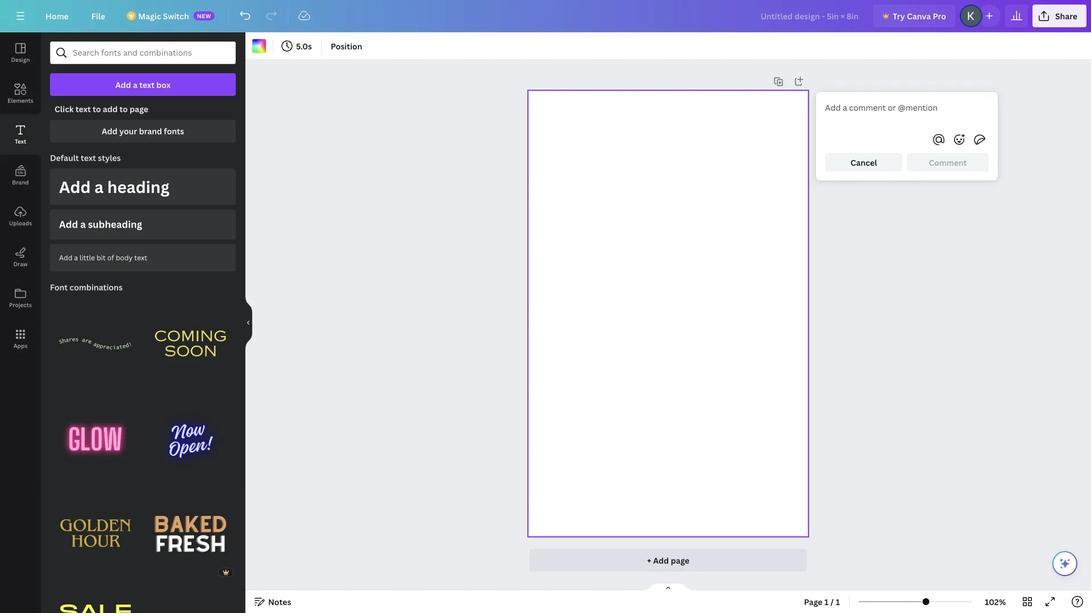Task type: vqa. For each thing, say whether or not it's contained in the screenshot.
The "Students"
no



Task type: describe. For each thing, give the bounding box(es) containing it.
home
[[45, 11, 69, 21]]

try
[[893, 11, 905, 21]]

brand
[[12, 178, 29, 186]]

styles
[[98, 153, 121, 163]]

canva
[[907, 11, 931, 21]]

subheading
[[88, 218, 142, 231]]

your
[[119, 126, 137, 137]]

font
[[50, 282, 68, 293]]

a for heading
[[94, 176, 104, 198]]

pro
[[933, 11, 946, 21]]

add for add your brand fonts
[[102, 126, 117, 137]]

magic switch
[[138, 11, 189, 21]]

add your brand fonts
[[102, 126, 184, 137]]

uploads button
[[0, 196, 41, 237]]

2 1 from the left
[[836, 597, 840, 608]]

apps
[[13, 342, 27, 350]]

add
[[103, 104, 118, 115]]

text inside add a text box "button"
[[139, 79, 155, 90]]

home link
[[36, 5, 78, 27]]

design button
[[0, 32, 41, 73]]

little
[[80, 253, 95, 263]]

switch
[[163, 11, 189, 21]]

draw
[[13, 260, 28, 268]]

page 1 / 1
[[804, 597, 840, 608]]

try canva pro
[[893, 11, 946, 21]]

brand button
[[0, 155, 41, 196]]

text left styles
[[81, 153, 96, 163]]

side panel tab list
[[0, 32, 41, 360]]

click
[[55, 104, 74, 115]]

text
[[15, 138, 26, 145]]

5.0s
[[296, 41, 312, 51]]

#ffffff image
[[252, 39, 266, 53]]

add a heading button
[[50, 169, 236, 205]]

+ add page
[[647, 556, 690, 566]]

add a little bit of body text
[[59, 253, 147, 263]]

hide image
[[245, 296, 252, 350]]

1 to from the left
[[93, 104, 101, 115]]

text right click
[[76, 104, 91, 115]]

add for add a subheading
[[59, 218, 78, 231]]

+ add page button
[[530, 550, 807, 572]]

0 vertical spatial page
[[130, 104, 148, 115]]

Design title text field
[[752, 5, 869, 27]]

projects
[[9, 301, 32, 309]]

position
[[331, 41, 362, 51]]

cancel button
[[825, 153, 903, 172]]

draw button
[[0, 237, 41, 278]]

elements button
[[0, 73, 41, 114]]

projects button
[[0, 278, 41, 319]]

uploads
[[9, 219, 32, 227]]

notes
[[268, 597, 291, 608]]

try canva pro button
[[874, 5, 955, 27]]

fonts
[[164, 126, 184, 137]]

add a little bit of body text button
[[50, 244, 236, 272]]

cancel
[[851, 157, 877, 168]]

add a text box
[[115, 79, 171, 90]]

file button
[[82, 5, 114, 27]]

default text styles
[[50, 153, 121, 163]]



Task type: locate. For each thing, give the bounding box(es) containing it.
position button
[[326, 37, 367, 55]]

a inside "button"
[[133, 79, 137, 90]]

add down default at the top left of the page
[[59, 176, 91, 198]]

add for add a little bit of body text
[[59, 253, 72, 263]]

a
[[133, 79, 137, 90], [94, 176, 104, 198], [80, 218, 86, 231], [74, 253, 78, 263]]

group
[[145, 489, 236, 580], [220, 578, 234, 591]]

add left the little
[[59, 253, 72, 263]]

text button
[[0, 114, 41, 155]]

add your brand fonts button
[[50, 120, 236, 143]]

2 to from the left
[[120, 104, 128, 115]]

add
[[115, 79, 131, 90], [102, 126, 117, 137], [59, 176, 91, 198], [59, 218, 78, 231], [59, 253, 72, 263], [653, 556, 669, 566]]

0 horizontal spatial 1
[[825, 597, 829, 608]]

page inside button
[[671, 556, 690, 566]]

share button
[[1033, 5, 1087, 27]]

font combinations
[[50, 282, 123, 293]]

/
[[831, 597, 834, 608]]

page
[[804, 597, 823, 608]]

add inside "button"
[[115, 79, 131, 90]]

brand
[[139, 126, 162, 137]]

notes button
[[250, 593, 296, 612]]

magic
[[138, 11, 161, 21]]

102%
[[985, 597, 1006, 608]]

of
[[107, 253, 114, 263]]

+
[[647, 556, 651, 566]]

1 vertical spatial page
[[671, 556, 690, 566]]

add for add a text box
[[115, 79, 131, 90]]

comment
[[929, 157, 967, 168]]

canva assistant image
[[1058, 558, 1072, 571]]

add inside "button"
[[59, 176, 91, 198]]

add a text box button
[[50, 73, 236, 96]]

comment button
[[907, 153, 989, 172]]

add for add a heading
[[59, 176, 91, 198]]

5.0s button
[[278, 37, 317, 55]]

a left subheading
[[80, 218, 86, 231]]

to
[[93, 104, 101, 115], [120, 104, 128, 115]]

add a heading
[[59, 176, 170, 198]]

a for text
[[133, 79, 137, 90]]

to right add
[[120, 104, 128, 115]]

main menu bar
[[0, 0, 1091, 32]]

body
[[116, 253, 133, 263]]

click text to add to page
[[55, 104, 148, 115]]

combinations
[[70, 282, 123, 293]]

file
[[91, 11, 105, 21]]

add a subheading button
[[50, 210, 236, 240]]

add right +
[[653, 556, 669, 566]]

add left subheading
[[59, 218, 78, 231]]

a left the little
[[74, 253, 78, 263]]

1 horizontal spatial 1
[[836, 597, 840, 608]]

a for subheading
[[80, 218, 86, 231]]

text right the 'body'
[[134, 253, 147, 263]]

page up add your brand fonts button
[[130, 104, 148, 115]]

add left 'your'
[[102, 126, 117, 137]]

apps button
[[0, 319, 41, 360]]

page
[[130, 104, 148, 115], [671, 556, 690, 566]]

to left add
[[93, 104, 101, 115]]

elements
[[8, 97, 33, 104]]

text left box
[[139, 79, 155, 90]]

a inside "button"
[[94, 176, 104, 198]]

1 right /
[[836, 597, 840, 608]]

add up add
[[115, 79, 131, 90]]

text
[[139, 79, 155, 90], [76, 104, 91, 115], [81, 153, 96, 163], [134, 253, 147, 263]]

page up show pages image
[[671, 556, 690, 566]]

1 left /
[[825, 597, 829, 608]]

text inside add a little bit of body text button
[[134, 253, 147, 263]]

show pages image
[[641, 583, 696, 592]]

Search fonts and combinations search field
[[73, 42, 213, 64]]

default
[[50, 153, 79, 163]]

1 1 from the left
[[825, 597, 829, 608]]

share
[[1056, 11, 1078, 21]]

bit
[[97, 253, 106, 263]]

1
[[825, 597, 829, 608], [836, 597, 840, 608]]

1 horizontal spatial page
[[671, 556, 690, 566]]

box
[[156, 79, 171, 90]]

new
[[197, 12, 211, 20]]

1 horizontal spatial to
[[120, 104, 128, 115]]

a left box
[[133, 79, 137, 90]]

a down styles
[[94, 176, 104, 198]]

a for little
[[74, 253, 78, 263]]

add a subheading
[[59, 218, 142, 231]]

102% button
[[977, 593, 1014, 612]]

0 horizontal spatial page
[[130, 104, 148, 115]]

design
[[11, 56, 30, 63]]

0 horizontal spatial to
[[93, 104, 101, 115]]

heading
[[107, 176, 170, 198]]

Comment draft. Add a comment or @mention. text field
[[825, 101, 989, 126]]



